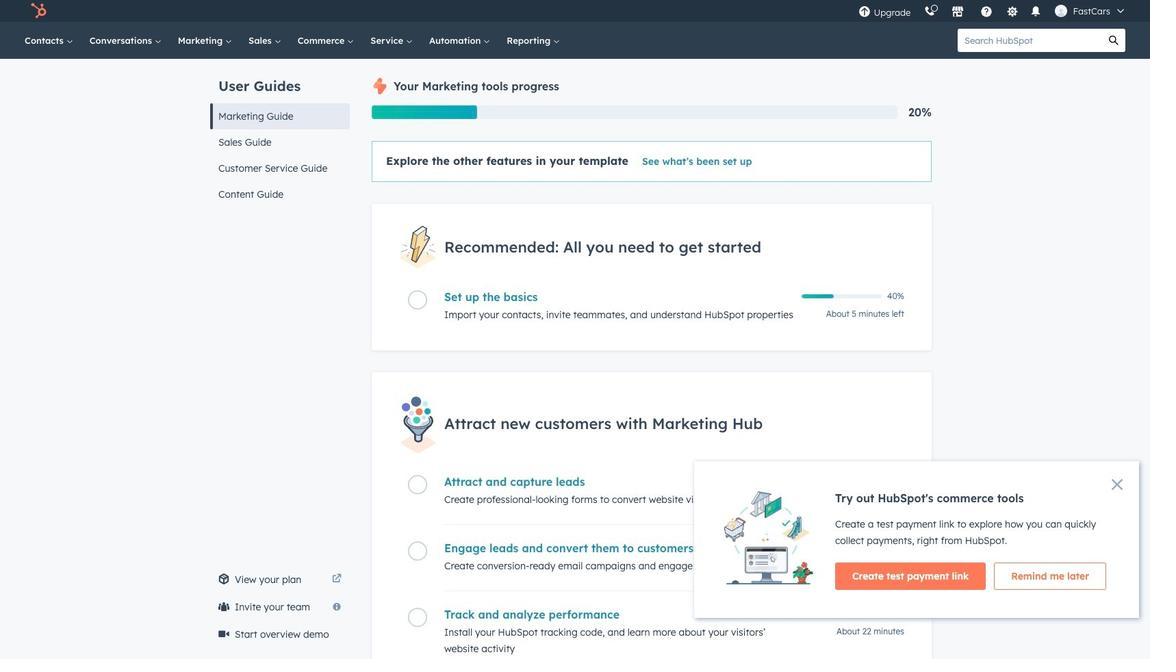 Task type: vqa. For each thing, say whether or not it's contained in the screenshot.
Prev button
no



Task type: locate. For each thing, give the bounding box(es) containing it.
marketplaces image
[[952, 6, 964, 18]]

user guides element
[[210, 59, 350, 207]]

menu
[[852, 0, 1134, 22]]

link opens in a new window image
[[332, 572, 342, 588]]

progress bar
[[372, 105, 477, 119]]

link opens in a new window image
[[332, 574, 342, 585]]



Task type: describe. For each thing, give the bounding box(es) containing it.
christina overa image
[[1055, 5, 1068, 17]]

[object object] complete progress bar
[[802, 295, 834, 299]]

Search HubSpot search field
[[958, 29, 1102, 52]]

close image
[[1112, 479, 1123, 490]]



